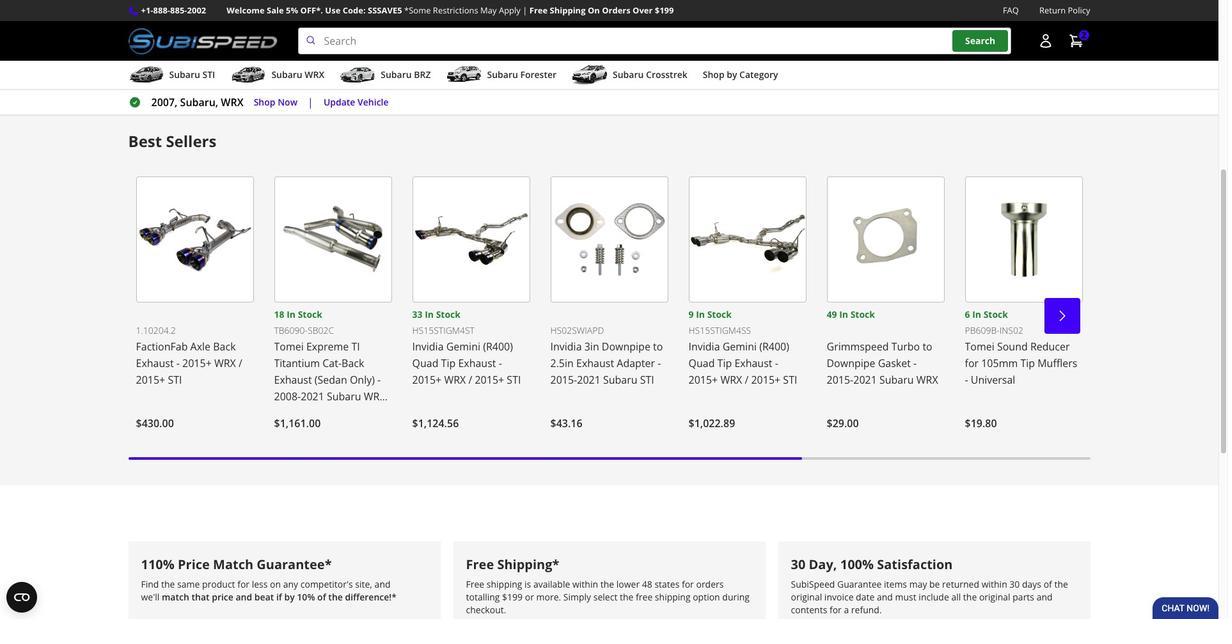 Task type: describe. For each thing, give the bounding box(es) containing it.
shop now
[[254, 96, 298, 108]]

6
[[966, 309, 971, 321]]

/ for $1,124.56
[[469, 373, 473, 387]]

(r400) for $1,022.89
[[760, 340, 790, 354]]

invidia 3in downpipe to 2.5in exhaust adapter  - 2015-2021 subaru sti image
[[551, 177, 669, 303]]

a subaru sti thumbnail image image
[[128, 65, 164, 85]]

guarantee*
[[257, 556, 332, 574]]

- inside 9 in stock hs15stigm4ss invidia gemini (r400) quad tip exhaust - 2015+ wrx / 2015+ sti
[[776, 357, 779, 371]]

in for $19.80
[[973, 309, 982, 321]]

subaru,
[[180, 95, 218, 110]]

shop for shop now
[[254, 96, 276, 108]]

$29.00
[[827, 417, 859, 431]]

2015- inside "invidia 3in downpipe to 2.5in exhaust adapter  - 2015-2021 subaru sti"
[[551, 373, 578, 387]]

2021 inside grimmspeed turbo to downpipe gasket - 2015-2021 subaru wrx
[[854, 373, 877, 387]]

same
[[177, 578, 200, 591]]

button image
[[1039, 33, 1054, 49]]

simply
[[564, 591, 592, 603]]

subaru inside subaru sti dropdown button
[[169, 69, 200, 81]]

tomei for for
[[966, 340, 995, 354]]

search button
[[953, 30, 1009, 52]]

price
[[178, 556, 210, 574]]

6 in stock pb609b-ins02 tomei sound reducer for 105mm tip mufflers - universal
[[966, 309, 1078, 387]]

*some
[[405, 4, 431, 16]]

110% price match guarantee*
[[141, 556, 332, 574]]

exhaust tips & silencers
[[139, 47, 258, 62]]

18
[[274, 309, 285, 321]]

over
[[633, 4, 653, 16]]

- inside factionfab axle back exhaust - 2015+ wrx / 2015+ sti
[[177, 357, 180, 371]]

2002
[[187, 4, 206, 16]]

available
[[534, 578, 571, 591]]

if
[[276, 591, 282, 603]]

ti
[[352, 340, 360, 354]]

quad for $1,124.56
[[413, 357, 439, 371]]

match
[[213, 556, 254, 574]]

orders
[[602, 4, 631, 16]]

- inside "invidia 3in downpipe to 2.5in exhaust adapter  - 2015-2021 subaru sti"
[[658, 357, 661, 371]]

hs02swiapd
[[551, 325, 604, 337]]

$43.16
[[551, 417, 583, 431]]

in for $1,124.56
[[425, 309, 434, 321]]

49
[[827, 309, 838, 321]]

/ inside factionfab axle back exhaust - 2015+ wrx / 2015+ sti
[[239, 357, 243, 371]]

factionfab axle back exhaust - 2015+ wrx / 2015+ sti image
[[136, 177, 254, 303]]

day,
[[809, 556, 838, 574]]

pipes
[[446, 47, 473, 62]]

tip inside 6 in stock pb609b-ins02 tomei sound reducer for 105mm tip mufflers - universal
[[1021, 357, 1036, 371]]

invidia inside "invidia 3in downpipe to 2.5in exhaust adapter  - 2015-2021 subaru sti"
[[551, 340, 582, 354]]

the right all
[[964, 591, 978, 603]]

stock for $1,161.00
[[298, 309, 323, 321]]

wrx inside 18 in stock tb6090-sb02c tomei expreme ti titantium cat-back exhaust (sedan only) - 2008-2021 subaru wrx & sti
[[364, 390, 386, 404]]

more.
[[537, 591, 561, 603]]

& inside 18 in stock tb6090-sb02c tomei expreme ti titantium cat-back exhaust (sedan only) - 2008-2021 subaru wrx & sti
[[274, 407, 282, 421]]

axle
[[190, 340, 211, 354]]

for inside 6 in stock pb609b-ins02 tomei sound reducer for 105mm tip mufflers - universal
[[966, 357, 979, 371]]

exhaust inside factionfab axle back exhaust - 2015+ wrx / 2015+ sti
[[136, 357, 174, 371]]

2021 inside "invidia 3in downpipe to 2.5in exhaust adapter  - 2015-2021 subaru sti"
[[578, 373, 601, 387]]

must
[[896, 591, 917, 603]]

for inside 30 day, 100% satisfaction subispeed guarantee items may be returned within 30 days of the original invoice date and must include all the original parts and contents for a refund.
[[830, 604, 842, 616]]

- inside 18 in stock tb6090-sb02c tomei expreme ti titantium cat-back exhaust (sedan only) - 2008-2021 subaru wrx & sti
[[378, 373, 381, 387]]

$199 inside free shipping* free shipping is available within the lower 48 states for orders totalling $199 or more. simply select the free shipping option during checkout.
[[503, 591, 523, 603]]

stock for $1,124.56
[[436, 309, 461, 321]]

guarantee
[[838, 578, 882, 591]]

1.10204.2
[[136, 325, 176, 337]]

update vehicle button
[[324, 95, 389, 110]]

return policy link
[[1040, 4, 1091, 17]]

0 horizontal spatial by
[[285, 591, 295, 603]]

a subaru wrx thumbnail image image
[[231, 65, 267, 85]]

factionfab axle back exhaust - 2015+ wrx / 2015+ sti
[[136, 340, 243, 387]]

wrx inside 33 in stock hs15stigm4st invidia gemini (r400) quad tip exhaust - 2015+ wrx / 2015+ sti
[[444, 373, 466, 387]]

the up select
[[601, 578, 615, 591]]

+1-888-885-2002
[[141, 4, 206, 16]]

exhaust inside 9 in stock hs15stigm4ss invidia gemini (r400) quad tip exhaust - 2015+ wrx / 2015+ sti
[[735, 357, 773, 371]]

return policy
[[1040, 4, 1091, 16]]

checkout.
[[466, 604, 507, 616]]

the down lower
[[620, 591, 634, 603]]

code:
[[343, 4, 366, 16]]

by inside shop by category dropdown button
[[727, 69, 738, 81]]

select
[[594, 591, 618, 603]]

during
[[723, 591, 750, 603]]

tip for $1,022.89
[[718, 357, 732, 371]]

on
[[588, 4, 600, 16]]

match
[[162, 591, 189, 603]]

within inside 30 day, 100% satisfaction subispeed guarantee items may be returned within 30 days of the original invoice date and must include all the original parts and contents for a refund.
[[982, 578, 1008, 591]]

gasket
[[879, 357, 911, 371]]

888-
[[153, 4, 170, 16]]

states
[[655, 578, 680, 591]]

factionfab
[[136, 340, 188, 354]]

any
[[283, 578, 298, 591]]

orders
[[697, 578, 724, 591]]

best sellers
[[128, 131, 217, 152]]

2 original from the left
[[980, 591, 1011, 603]]

and down days
[[1037, 591, 1053, 603]]

tip for $1,124.56
[[441, 357, 456, 371]]

(sedan
[[315, 373, 347, 387]]

and down items at the bottom
[[878, 591, 893, 603]]

may
[[481, 4, 497, 16]]

date
[[857, 591, 875, 603]]

vehicle
[[358, 96, 389, 108]]

the inside find the same product for less on any competitor's site, and we'll
[[161, 578, 175, 591]]

cat-
[[323, 357, 342, 371]]

only)
[[350, 373, 375, 387]]

exhaust inside 33 in stock hs15stigm4st invidia gemini (r400) quad tip exhaust - 2015+ wrx / 2015+ sti
[[459, 357, 496, 371]]

welcome
[[227, 4, 265, 16]]

4 stock from the left
[[851, 309, 876, 321]]

product
[[202, 578, 235, 591]]

tomei for titantium
[[274, 340, 304, 354]]

1 vertical spatial free
[[466, 556, 494, 574]]

to inside grimmspeed turbo to downpipe gasket - 2015-2021 subaru wrx
[[923, 340, 933, 354]]

- inside 33 in stock hs15stigm4st invidia gemini (r400) quad tip exhaust - 2015+ wrx / 2015+ sti
[[499, 357, 502, 371]]

use
[[325, 4, 341, 16]]

exhaust mid pipes
[[383, 47, 473, 62]]

back inside factionfab axle back exhaust - 2015+ wrx / 2015+ sti
[[213, 340, 236, 354]]

wrx inside grimmspeed turbo to downpipe gasket - 2015-2021 subaru wrx
[[917, 373, 939, 387]]

wrx inside 9 in stock hs15stigm4ss invidia gemini (r400) quad tip exhaust - 2015+ wrx / 2015+ sti
[[721, 373, 743, 387]]

- inside 6 in stock pb609b-ins02 tomei sound reducer for 105mm tip mufflers - universal
[[966, 373, 969, 387]]

sti inside "invidia 3in downpipe to 2.5in exhaust adapter  - 2015-2021 subaru sti"
[[641, 373, 655, 387]]

tb6090-
[[274, 325, 308, 337]]

subaru inside subaru brz dropdown button
[[381, 69, 412, 81]]

grimmspeed turbo to downpipe gasket - 2015-2021 subaru wrx image
[[827, 177, 945, 303]]

subaru crosstrek
[[613, 69, 688, 81]]

5%
[[286, 4, 298, 16]]

tomei sound reducer for 105mm tip mufflers - universal image
[[966, 177, 1083, 303]]

885-
[[170, 4, 187, 16]]

price
[[212, 591, 234, 603]]

/ for $1,022.89
[[745, 373, 749, 387]]

2021 inside 18 in stock tb6090-sb02c tomei expreme ti titantium cat-back exhaust (sedan only) - 2008-2021 subaru wrx & sti
[[301, 390, 324, 404]]

invidia gemini (r400) quad tip exhaust - 2015+ wrx / 2015+ sti image for $1,022.89
[[689, 177, 807, 303]]

subaru brz
[[381, 69, 431, 81]]

brz
[[414, 69, 431, 81]]

1 vertical spatial shipping
[[655, 591, 691, 603]]

$430.00
[[136, 417, 174, 431]]

sssave5
[[368, 4, 402, 16]]

48
[[642, 578, 653, 591]]

turbo
[[892, 340, 921, 354]]

shop by category button
[[703, 63, 779, 89]]

and left beat
[[236, 591, 252, 603]]

mid
[[425, 47, 444, 62]]

return
[[1040, 4, 1066, 16]]

now
[[278, 96, 298, 108]]

sti inside 9 in stock hs15stigm4ss invidia gemini (r400) quad tip exhaust - 2015+ wrx / 2015+ sti
[[784, 373, 798, 387]]

may
[[910, 578, 928, 591]]

shop now link
[[254, 95, 298, 110]]

invidia for $1,124.56
[[413, 340, 444, 354]]

universal
[[972, 373, 1016, 387]]



Task type: vqa. For each thing, say whether or not it's contained in the screenshot.


Task type: locate. For each thing, give the bounding box(es) containing it.
within right the returned
[[982, 578, 1008, 591]]

downpipe inside grimmspeed turbo to downpipe gasket - 2015-2021 subaru wrx
[[827, 357, 876, 371]]

0 vertical spatial downpipe
[[602, 340, 651, 354]]

exhaust down titantium
[[274, 373, 312, 387]]

1 horizontal spatial 30
[[1010, 578, 1021, 591]]

parts
[[1013, 591, 1035, 603]]

stock
[[298, 309, 323, 321], [436, 309, 461, 321], [708, 309, 732, 321], [851, 309, 876, 321], [984, 309, 1009, 321]]

0 horizontal spatial 2015-
[[551, 373, 578, 387]]

sti inside dropdown button
[[203, 69, 215, 81]]

hs15stigm4st
[[413, 325, 475, 337]]

+1-
[[141, 4, 153, 16]]

invidia 3in downpipe to 2.5in exhaust adapter  - 2015-2021 subaru sti
[[551, 340, 663, 387]]

1 invidia from the left
[[413, 340, 444, 354]]

subaru wrx button
[[231, 63, 325, 89]]

the down competitor's
[[329, 591, 343, 603]]

subaru left the forester
[[487, 69, 518, 81]]

sti inside factionfab axle back exhaust - 2015+ wrx / 2015+ sti
[[168, 373, 182, 387]]

tip
[[441, 357, 456, 371], [718, 357, 732, 371], [1021, 357, 1036, 371]]

| right apply
[[523, 4, 528, 16]]

in inside 9 in stock hs15stigm4ss invidia gemini (r400) quad tip exhaust - 2015+ wrx / 2015+ sti
[[697, 309, 705, 321]]

/ down hs15stigm4st at the bottom of the page
[[469, 373, 473, 387]]

2 invidia from the left
[[551, 340, 582, 354]]

exhaust tips & silencers link
[[128, 28, 359, 81]]

1 horizontal spatial to
[[923, 340, 933, 354]]

expreme
[[307, 340, 349, 354]]

free
[[530, 4, 548, 16], [466, 556, 494, 574], [466, 578, 485, 591]]

subaru left brz
[[381, 69, 412, 81]]

shipping left is on the left bottom of page
[[487, 578, 523, 591]]

30 up subispeed
[[791, 556, 806, 574]]

a subaru forester thumbnail image image
[[446, 65, 482, 85]]

search input field
[[298, 28, 1012, 54]]

0 horizontal spatial within
[[573, 578, 598, 591]]

1 horizontal spatial within
[[982, 578, 1008, 591]]

tomei inside 6 in stock pb609b-ins02 tomei sound reducer for 105mm tip mufflers - universal
[[966, 340, 995, 354]]

2
[[1082, 29, 1087, 41]]

1 horizontal spatial &
[[274, 407, 282, 421]]

1 vertical spatial &
[[274, 407, 282, 421]]

pb609b-
[[966, 325, 1000, 337]]

invidia gemini (r400) quad tip exhaust - 2015+ wrx / 2015+ sti image for $1,124.56
[[413, 177, 530, 303]]

apply
[[499, 4, 521, 16]]

2 2015- from the left
[[827, 373, 854, 387]]

for left the a
[[830, 604, 842, 616]]

in right 49
[[840, 309, 849, 321]]

1 horizontal spatial original
[[980, 591, 1011, 603]]

subaru left crosstrek
[[613, 69, 644, 81]]

shop left the category
[[703, 69, 725, 81]]

1 original from the left
[[791, 591, 823, 603]]

2015+
[[182, 357, 212, 371], [136, 373, 165, 387], [413, 373, 442, 387], [475, 373, 505, 387], [689, 373, 718, 387], [752, 373, 781, 387]]

invidia for $1,022.89
[[689, 340, 720, 354]]

1 (r400) from the left
[[483, 340, 513, 354]]

(r400) for $1,124.56
[[483, 340, 513, 354]]

shipping*
[[498, 556, 560, 574]]

0 horizontal spatial &
[[204, 47, 211, 62]]

original up contents
[[791, 591, 823, 603]]

in right 33
[[425, 309, 434, 321]]

gemini for $1,022.89
[[723, 340, 757, 354]]

2021 down the (sedan
[[301, 390, 324, 404]]

quad for $1,022.89
[[689, 357, 715, 371]]

off*.
[[301, 4, 323, 16]]

1 in from the left
[[287, 309, 296, 321]]

0 horizontal spatial shipping
[[487, 578, 523, 591]]

of
[[1044, 578, 1053, 591], [318, 591, 326, 603]]

within
[[573, 578, 598, 591], [982, 578, 1008, 591]]

$19.80
[[966, 417, 998, 431]]

wrx inside factionfab axle back exhaust - 2015+ wrx / 2015+ sti
[[214, 357, 236, 371]]

invoice
[[825, 591, 854, 603]]

shop
[[703, 69, 725, 81], [254, 96, 276, 108]]

invidia up 2.5in
[[551, 340, 582, 354]]

1 gemini from the left
[[447, 340, 481, 354]]

is
[[525, 578, 531, 591]]

1 stock from the left
[[298, 309, 323, 321]]

subaru inside "invidia 3in downpipe to 2.5in exhaust adapter  - 2015-2021 subaru sti"
[[604, 373, 638, 387]]

adapter
[[617, 357, 656, 371]]

back inside 18 in stock tb6090-sb02c tomei expreme ti titantium cat-back exhaust (sedan only) - 2008-2021 subaru wrx & sti
[[342, 357, 364, 371]]

subaru down tips in the top left of the page
[[169, 69, 200, 81]]

mufflers
[[1038, 357, 1078, 371]]

in inside 6 in stock pb609b-ins02 tomei sound reducer for 105mm tip mufflers - universal
[[973, 309, 982, 321]]

0 horizontal spatial shop
[[254, 96, 276, 108]]

exhaust down "3in"
[[577, 357, 615, 371]]

0 horizontal spatial gemini
[[447, 340, 481, 354]]

0 vertical spatial back
[[213, 340, 236, 354]]

totalling
[[466, 591, 500, 603]]

1 horizontal spatial gemini
[[723, 340, 757, 354]]

gemini down "hs15stigm4ss"
[[723, 340, 757, 354]]

shop inside shop now link
[[254, 96, 276, 108]]

exhaust down factionfab
[[136, 357, 174, 371]]

tip inside 9 in stock hs15stigm4ss invidia gemini (r400) quad tip exhaust - 2015+ wrx / 2015+ sti
[[718, 357, 732, 371]]

/ inside 9 in stock hs15stigm4ss invidia gemini (r400) quad tip exhaust - 2015+ wrx / 2015+ sti
[[745, 373, 749, 387]]

search
[[966, 35, 996, 47]]

1 vertical spatial back
[[342, 357, 364, 371]]

& right tips in the top left of the page
[[204, 47, 211, 62]]

2 horizontal spatial tip
[[1021, 357, 1036, 371]]

1 vertical spatial shop
[[254, 96, 276, 108]]

18 in stock tb6090-sb02c tomei expreme ti titantium cat-back exhaust (sedan only) - 2008-2021 subaru wrx & sti
[[274, 309, 386, 421]]

2 stock from the left
[[436, 309, 461, 321]]

stock for $19.80
[[984, 309, 1009, 321]]

4 in from the left
[[840, 309, 849, 321]]

2 within from the left
[[982, 578, 1008, 591]]

to right turbo
[[923, 340, 933, 354]]

shop inside shop by category dropdown button
[[703, 69, 725, 81]]

less
[[252, 578, 268, 591]]

1 horizontal spatial 2021
[[578, 373, 601, 387]]

0 horizontal spatial downpipe
[[602, 340, 651, 354]]

0 horizontal spatial $199
[[503, 591, 523, 603]]

back right axle
[[213, 340, 236, 354]]

by right if
[[285, 591, 295, 603]]

0 horizontal spatial /
[[239, 357, 243, 371]]

1 vertical spatial |
[[308, 95, 314, 110]]

stock up "hs15stigm4ss"
[[708, 309, 732, 321]]

grimmspeed turbo to downpipe gasket - 2015-2021 subaru wrx
[[827, 340, 939, 387]]

0 horizontal spatial tip
[[441, 357, 456, 371]]

tomei down tb6090-
[[274, 340, 304, 354]]

a subaru crosstrek thumbnail image image
[[572, 65, 608, 85]]

gemini for $1,124.56
[[447, 340, 481, 354]]

1 horizontal spatial 2015-
[[827, 373, 854, 387]]

invidia down hs15stigm4st at the bottom of the page
[[413, 340, 444, 354]]

gemini inside 33 in stock hs15stigm4st invidia gemini (r400) quad tip exhaust - 2015+ wrx / 2015+ sti
[[447, 340, 481, 354]]

exhaust up a subaru sti thumbnail image
[[139, 47, 179, 62]]

shop left now
[[254, 96, 276, 108]]

subaru crosstrek button
[[572, 63, 688, 89]]

3 in from the left
[[697, 309, 705, 321]]

2 gemini from the left
[[723, 340, 757, 354]]

0 vertical spatial 30
[[791, 556, 806, 574]]

2 tip from the left
[[718, 357, 732, 371]]

stock inside 18 in stock tb6090-sb02c tomei expreme ti titantium cat-back exhaust (sedan only) - 2008-2021 subaru wrx & sti
[[298, 309, 323, 321]]

exhaust
[[139, 47, 179, 62], [383, 47, 422, 62], [136, 357, 174, 371], [459, 357, 496, 371], [577, 357, 615, 371], [735, 357, 773, 371], [274, 373, 312, 387]]

update
[[324, 96, 356, 108]]

original
[[791, 591, 823, 603], [980, 591, 1011, 603]]

sb02c
[[308, 325, 334, 337]]

0 horizontal spatial invidia
[[413, 340, 444, 354]]

faq link
[[1004, 4, 1020, 17]]

1 horizontal spatial back
[[342, 357, 364, 371]]

stock up pb609b-
[[984, 309, 1009, 321]]

best
[[128, 131, 162, 152]]

beat
[[255, 591, 274, 603]]

tip down 'sound'
[[1021, 357, 1036, 371]]

in inside 33 in stock hs15stigm4st invidia gemini (r400) quad tip exhaust - 2015+ wrx / 2015+ sti
[[425, 309, 434, 321]]

1 horizontal spatial quad
[[689, 357, 715, 371]]

0 horizontal spatial to
[[654, 340, 663, 354]]

2007, subaru, wrx
[[151, 95, 244, 110]]

2 horizontal spatial 2021
[[854, 373, 877, 387]]

a
[[845, 604, 850, 616]]

1 vertical spatial downpipe
[[827, 357, 876, 371]]

invidia gemini (r400) quad tip exhaust - 2015+ wrx / 2015+ sti image
[[413, 177, 530, 303], [689, 177, 807, 303]]

0 horizontal spatial of
[[318, 591, 326, 603]]

110%
[[141, 556, 175, 574]]

1 to from the left
[[654, 340, 663, 354]]

2 horizontal spatial /
[[745, 373, 749, 387]]

- inside grimmspeed turbo to downpipe gasket - 2015-2021 subaru wrx
[[914, 357, 917, 371]]

$199 right over
[[655, 4, 674, 16]]

to
[[654, 340, 663, 354], [923, 340, 933, 354]]

the up match
[[161, 578, 175, 591]]

forester
[[521, 69, 557, 81]]

subaru down "gasket"
[[880, 373, 914, 387]]

in right '9'
[[697, 309, 705, 321]]

subaru inside subaru forester dropdown button
[[487, 69, 518, 81]]

stock for $1,022.89
[[708, 309, 732, 321]]

0 vertical spatial shop
[[703, 69, 725, 81]]

0 vertical spatial $199
[[655, 4, 674, 16]]

subaru inside 18 in stock tb6090-sb02c tomei expreme ti titantium cat-back exhaust (sedan only) - 2008-2021 subaru wrx & sti
[[327, 390, 361, 404]]

1 horizontal spatial by
[[727, 69, 738, 81]]

0 vertical spatial &
[[204, 47, 211, 62]]

/ inside 33 in stock hs15stigm4st invidia gemini (r400) quad tip exhaust - 2015+ wrx / 2015+ sti
[[469, 373, 473, 387]]

invidia inside 9 in stock hs15stigm4ss invidia gemini (r400) quad tip exhaust - 2015+ wrx / 2015+ sti
[[689, 340, 720, 354]]

0 horizontal spatial back
[[213, 340, 236, 354]]

shipping down states
[[655, 591, 691, 603]]

5 in from the left
[[973, 309, 982, 321]]

stock right 49
[[851, 309, 876, 321]]

(r400) inside 9 in stock hs15stigm4ss invidia gemini (r400) quad tip exhaust - 2015+ wrx / 2015+ sti
[[760, 340, 790, 354]]

0 horizontal spatial tomei
[[274, 340, 304, 354]]

shop by category
[[703, 69, 779, 81]]

2 in from the left
[[425, 309, 434, 321]]

33 in stock hs15stigm4st invidia gemini (r400) quad tip exhaust - 2015+ wrx / 2015+ sti
[[413, 309, 521, 387]]

titantium
[[274, 357, 320, 371]]

0 vertical spatial by
[[727, 69, 738, 81]]

0 horizontal spatial (r400)
[[483, 340, 513, 354]]

2021 down "3in"
[[578, 373, 601, 387]]

1 invidia gemini (r400) quad tip exhaust - 2015+ wrx / 2015+ sti image from the left
[[413, 177, 530, 303]]

0 vertical spatial shipping
[[487, 578, 523, 591]]

subaru forester
[[487, 69, 557, 81]]

subaru down the (sedan
[[327, 390, 361, 404]]

1 horizontal spatial tip
[[718, 357, 732, 371]]

downpipe up adapter
[[602, 340, 651, 354]]

welcome sale 5% off*. use code: sssave5
[[227, 4, 402, 16]]

in inside 18 in stock tb6090-sb02c tomei expreme ti titantium cat-back exhaust (sedan only) - 2008-2021 subaru wrx & sti
[[287, 309, 296, 321]]

1 horizontal spatial shop
[[703, 69, 725, 81]]

5 stock from the left
[[984, 309, 1009, 321]]

shop for shop by category
[[703, 69, 725, 81]]

2015- down 2.5in
[[551, 373, 578, 387]]

+1-888-885-2002 link
[[141, 4, 206, 17]]

wrx inside dropdown button
[[305, 69, 325, 81]]

subispeed logo image
[[128, 28, 278, 54]]

stock inside 6 in stock pb609b-ins02 tomei sound reducer for 105mm tip mufflers - universal
[[984, 309, 1009, 321]]

0 horizontal spatial 30
[[791, 556, 806, 574]]

0 horizontal spatial original
[[791, 591, 823, 603]]

2 vertical spatial free
[[466, 578, 485, 591]]

and up difference!*
[[375, 578, 391, 591]]

of right days
[[1044, 578, 1053, 591]]

in for $1,161.00
[[287, 309, 296, 321]]

back down ti
[[342, 357, 364, 371]]

grimmspeed
[[827, 340, 889, 354]]

0 horizontal spatial quad
[[413, 357, 439, 371]]

1 horizontal spatial /
[[469, 373, 473, 387]]

subaru inside subaru wrx dropdown button
[[272, 69, 303, 81]]

0 vertical spatial free
[[530, 4, 548, 16]]

3in
[[585, 340, 600, 354]]

stock up hs15stigm4st at the bottom of the page
[[436, 309, 461, 321]]

tip down "hs15stigm4ss"
[[718, 357, 732, 371]]

stock inside 9 in stock hs15stigm4ss invidia gemini (r400) quad tip exhaust - 2015+ wrx / 2015+ sti
[[708, 309, 732, 321]]

within up simply
[[573, 578, 598, 591]]

1 2015- from the left
[[551, 373, 578, 387]]

1 vertical spatial 30
[[1010, 578, 1021, 591]]

2 to from the left
[[923, 340, 933, 354]]

quad inside 9 in stock hs15stigm4ss invidia gemini (r400) quad tip exhaust - 2015+ wrx / 2015+ sti
[[689, 357, 715, 371]]

2 tomei from the left
[[966, 340, 995, 354]]

subaru up now
[[272, 69, 303, 81]]

shipping
[[550, 4, 586, 16]]

subaru forester button
[[446, 63, 557, 89]]

2015- inside grimmspeed turbo to downpipe gasket - 2015-2021 subaru wrx
[[827, 373, 854, 387]]

exhaust inside 18 in stock tb6090-sb02c tomei expreme ti titantium cat-back exhaust (sedan only) - 2008-2021 subaru wrx & sti
[[274, 373, 312, 387]]

for left less
[[238, 578, 250, 591]]

2.5in
[[551, 357, 574, 371]]

1 horizontal spatial tomei
[[966, 340, 995, 354]]

1 horizontal spatial shipping
[[655, 591, 691, 603]]

0 vertical spatial |
[[523, 4, 528, 16]]

of inside 30 day, 100% satisfaction subispeed guarantee items may be returned within 30 days of the original invoice date and must include all the original parts and contents for a refund.
[[1044, 578, 1053, 591]]

1 vertical spatial of
[[318, 591, 326, 603]]

exhaust inside "invidia 3in downpipe to 2.5in exhaust adapter  - 2015-2021 subaru sti"
[[577, 357, 615, 371]]

stock inside 33 in stock hs15stigm4st invidia gemini (r400) quad tip exhaust - 2015+ wrx / 2015+ sti
[[436, 309, 461, 321]]

that
[[192, 591, 210, 603]]

subaru inside subaru crosstrek dropdown button
[[613, 69, 644, 81]]

sti inside 18 in stock tb6090-sb02c tomei expreme ti titantium cat-back exhaust (sedan only) - 2008-2021 subaru wrx & sti
[[284, 407, 299, 421]]

1 within from the left
[[573, 578, 598, 591]]

2 (r400) from the left
[[760, 340, 790, 354]]

/ left titantium
[[239, 357, 243, 371]]

and inside find the same product for less on any competitor's site, and we'll
[[375, 578, 391, 591]]

refund.
[[852, 604, 882, 616]]

invidia down "hs15stigm4ss"
[[689, 340, 720, 354]]

in right 18
[[287, 309, 296, 321]]

a subaru brz thumbnail image image
[[340, 65, 376, 85]]

invidia inside 33 in stock hs15stigm4st invidia gemini (r400) quad tip exhaust - 2015+ wrx / 2015+ sti
[[413, 340, 444, 354]]

for inside find the same product for less on any competitor's site, and we'll
[[238, 578, 250, 591]]

to inside "invidia 3in downpipe to 2.5in exhaust adapter  - 2015-2021 subaru sti"
[[654, 340, 663, 354]]

1 tomei from the left
[[274, 340, 304, 354]]

$1,124.56
[[413, 417, 459, 431]]

$199 left or at the bottom left of page
[[503, 591, 523, 603]]

downpipe inside "invidia 3in downpipe to 2.5in exhaust adapter  - 2015-2021 subaru sti"
[[602, 340, 651, 354]]

or
[[525, 591, 534, 603]]

1 horizontal spatial downpipe
[[827, 357, 876, 371]]

| right now
[[308, 95, 314, 110]]

(r400) inside 33 in stock hs15stigm4st invidia gemini (r400) quad tip exhaust - 2015+ wrx / 2015+ sti
[[483, 340, 513, 354]]

1 vertical spatial $199
[[503, 591, 523, 603]]

1 horizontal spatial (r400)
[[760, 340, 790, 354]]

0 horizontal spatial 2021
[[301, 390, 324, 404]]

2 quad from the left
[[689, 357, 715, 371]]

subaru brz button
[[340, 63, 431, 89]]

exhaust up subaru brz
[[383, 47, 422, 62]]

stock up sb02c on the bottom
[[298, 309, 323, 321]]

3 stock from the left
[[708, 309, 732, 321]]

sti inside 33 in stock hs15stigm4st invidia gemini (r400) quad tip exhaust - 2015+ wrx / 2015+ sti
[[507, 373, 521, 387]]

find the same product for less on any competitor's site, and we'll
[[141, 578, 391, 603]]

subaru down adapter
[[604, 373, 638, 387]]

1 horizontal spatial invidia gemini (r400) quad tip exhaust - 2015+ wrx / 2015+ sti image
[[689, 177, 807, 303]]

hs15stigm4ss
[[689, 325, 752, 337]]

tomei expreme ti titantium cat-back exhaust (sedan only) - 2008-2021 subaru wrx & sti image
[[274, 177, 392, 303]]

& down 2008-
[[274, 407, 282, 421]]

1 quad from the left
[[413, 357, 439, 371]]

for up universal at right bottom
[[966, 357, 979, 371]]

1 horizontal spatial $199
[[655, 4, 674, 16]]

1 tip from the left
[[441, 357, 456, 371]]

3 invidia from the left
[[689, 340, 720, 354]]

be
[[930, 578, 941, 591]]

quad down hs15stigm4st at the bottom of the page
[[413, 357, 439, 371]]

1 vertical spatial by
[[285, 591, 295, 603]]

2 horizontal spatial invidia
[[689, 340, 720, 354]]

tomei down pb609b-
[[966, 340, 995, 354]]

1 horizontal spatial of
[[1044, 578, 1053, 591]]

subaru inside grimmspeed turbo to downpipe gasket - 2015-2021 subaru wrx
[[880, 373, 914, 387]]

1 horizontal spatial |
[[523, 4, 528, 16]]

2021
[[578, 373, 601, 387], [854, 373, 877, 387], [301, 390, 324, 404]]

subaru sti
[[169, 69, 215, 81]]

include
[[919, 591, 950, 603]]

by left the category
[[727, 69, 738, 81]]

1 horizontal spatial invidia
[[551, 340, 582, 354]]

2021 down the grimmspeed
[[854, 373, 877, 387]]

sale
[[267, 4, 284, 16]]

subispeed
[[791, 578, 836, 591]]

within inside free shipping* free shipping is available within the lower 48 states for orders totalling $199 or more. simply select the free shipping option during checkout.
[[573, 578, 598, 591]]

in right 6
[[973, 309, 982, 321]]

open widget image
[[6, 582, 37, 613]]

3 tip from the left
[[1021, 357, 1036, 371]]

/ down "hs15stigm4ss"
[[745, 373, 749, 387]]

30 up parts at the bottom right of page
[[1010, 578, 1021, 591]]

downpipe down the grimmspeed
[[827, 357, 876, 371]]

0 horizontal spatial |
[[308, 95, 314, 110]]

for inside free shipping* free shipping is available within the lower 48 states for orders totalling $199 or more. simply select the free shipping option during checkout.
[[682, 578, 694, 591]]

the right days
[[1055, 578, 1069, 591]]

tomei inside 18 in stock tb6090-sb02c tomei expreme ti titantium cat-back exhaust (sedan only) - 2008-2021 subaru wrx & sti
[[274, 340, 304, 354]]

free
[[636, 591, 653, 603]]

2015- down the grimmspeed
[[827, 373, 854, 387]]

category
[[740, 69, 779, 81]]

2 button
[[1063, 28, 1091, 54]]

sound
[[998, 340, 1028, 354]]

2 invidia gemini (r400) quad tip exhaust - 2015+ wrx / 2015+ sti image from the left
[[689, 177, 807, 303]]

in for $1,022.89
[[697, 309, 705, 321]]

quad inside 33 in stock hs15stigm4st invidia gemini (r400) quad tip exhaust - 2015+ wrx / 2015+ sti
[[413, 357, 439, 371]]

original left parts at the bottom right of page
[[980, 591, 1011, 603]]

0 vertical spatial of
[[1044, 578, 1053, 591]]

to up adapter
[[654, 340, 663, 354]]

exhaust down hs15stigm4st at the bottom of the page
[[459, 357, 496, 371]]

gemini inside 9 in stock hs15stigm4ss invidia gemini (r400) quad tip exhaust - 2015+ wrx / 2015+ sti
[[723, 340, 757, 354]]

0 horizontal spatial invidia gemini (r400) quad tip exhaust - 2015+ wrx / 2015+ sti image
[[413, 177, 530, 303]]

silencers
[[214, 47, 258, 62]]

for right states
[[682, 578, 694, 591]]

ins02
[[1000, 325, 1024, 337]]

-
[[177, 357, 180, 371], [499, 357, 502, 371], [658, 357, 661, 371], [776, 357, 779, 371], [914, 357, 917, 371], [378, 373, 381, 387], [966, 373, 969, 387]]

tip inside 33 in stock hs15stigm4st invidia gemini (r400) quad tip exhaust - 2015+ wrx / 2015+ sti
[[441, 357, 456, 371]]

of down competitor's
[[318, 591, 326, 603]]

competitor's
[[301, 578, 353, 591]]

tip down hs15stigm4st at the bottom of the page
[[441, 357, 456, 371]]

gemini down hs15stigm4st at the bottom of the page
[[447, 340, 481, 354]]

the
[[161, 578, 175, 591], [601, 578, 615, 591], [1055, 578, 1069, 591], [329, 591, 343, 603], [620, 591, 634, 603], [964, 591, 978, 603]]

exhaust down "hs15stigm4ss"
[[735, 357, 773, 371]]

quad down "hs15stigm4ss"
[[689, 357, 715, 371]]



